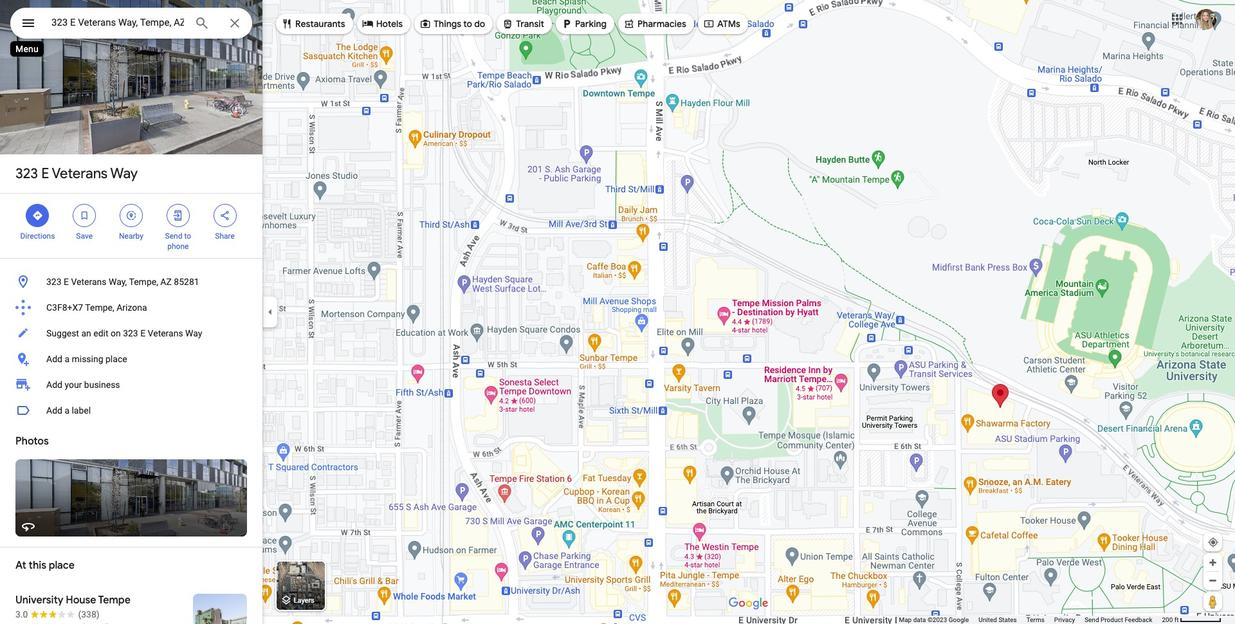Task type: describe. For each thing, give the bounding box(es) containing it.
arizona
[[117, 302, 147, 313]]


[[502, 17, 514, 31]]

google account: michelle dermenjian  
(michelle.dermenjian@adept.ai) image
[[1196, 9, 1217, 29]]

university house tempe
[[15, 594, 131, 607]]

add a label button
[[0, 398, 263, 423]]

way inside button
[[185, 328, 202, 338]]

 button
[[10, 8, 46, 41]]

tempe, inside button
[[85, 302, 114, 313]]

 hotels
[[362, 17, 403, 31]]


[[703, 17, 715, 31]]

zoom in image
[[1208, 558, 1218, 567]]

directions
[[20, 232, 55, 241]]

add for add a missing place
[[46, 354, 62, 364]]

323 for 323 e veterans way
[[15, 165, 38, 183]]

do
[[474, 18, 485, 30]]

share
[[215, 232, 235, 241]]

parking
[[575, 18, 607, 30]]

send product feedback button
[[1085, 616, 1153, 624]]

veterans for way,
[[71, 277, 106, 287]]

add for add a label
[[46, 405, 62, 416]]

at this place
[[15, 559, 75, 572]]

phone
[[167, 242, 189, 251]]

nearby
[[119, 232, 143, 241]]

 things to do
[[420, 17, 485, 31]]

tempe, inside button
[[129, 277, 158, 287]]

product
[[1101, 616, 1123, 623]]

 pharmacies
[[623, 17, 686, 31]]

map data ©2023 google
[[899, 616, 969, 623]]

an
[[81, 328, 91, 338]]

a for missing
[[65, 354, 69, 364]]

footer inside google maps element
[[899, 616, 1162, 624]]

actions for 323 e veterans way region
[[0, 194, 263, 258]]

veterans for way
[[52, 165, 108, 183]]

1 vertical spatial place
[[49, 559, 75, 572]]

 restaurants
[[281, 17, 345, 31]]

none field inside "323 e veterans way, tempe, az 85281" "field"
[[51, 15, 184, 30]]

323 for 323 e veterans way, tempe, az 85281
[[46, 277, 62, 287]]

3.0
[[15, 609, 28, 620]]

az
[[160, 277, 172, 287]]


[[623, 17, 635, 31]]

ft
[[1175, 616, 1179, 623]]

 parking
[[561, 17, 607, 31]]

 transit
[[502, 17, 544, 31]]

united states
[[979, 616, 1017, 623]]

hotels
[[376, 18, 403, 30]]

at
[[15, 559, 26, 572]]

terms button
[[1027, 616, 1045, 624]]

terms
[[1027, 616, 1045, 623]]

privacy button
[[1054, 616, 1075, 624]]

c3f8+x7 tempe, arizona button
[[0, 295, 263, 320]]

3.0 stars 338 reviews image
[[15, 608, 100, 621]]


[[79, 208, 90, 223]]

google
[[949, 616, 969, 623]]

feedback
[[1125, 616, 1153, 623]]


[[362, 17, 374, 31]]

things
[[434, 18, 461, 30]]

suggest an edit on 323 e veterans way
[[46, 328, 202, 338]]

university
[[15, 594, 63, 607]]



Task type: vqa. For each thing, say whether or not it's contained in the screenshot.


Task type: locate. For each thing, give the bounding box(es) containing it.
place
[[106, 354, 127, 364], [49, 559, 75, 572]]

add for add your business
[[46, 380, 62, 390]]

a
[[65, 354, 69, 364], [65, 405, 69, 416]]

to inside send to phone
[[184, 232, 191, 241]]

323 E Veterans Way, Tempe, AZ 85281 field
[[10, 8, 252, 39]]

tempe, left az at top left
[[129, 277, 158, 287]]

0 vertical spatial send
[[165, 232, 182, 241]]

1 a from the top
[[65, 354, 69, 364]]

send product feedback
[[1085, 616, 1153, 623]]

323 up 
[[15, 165, 38, 183]]

suggest an edit on 323 e veterans way button
[[0, 320, 263, 346]]

323
[[15, 165, 38, 183], [46, 277, 62, 287], [123, 328, 138, 338]]

pharmacies
[[638, 18, 686, 30]]

send inside send to phone
[[165, 232, 182, 241]]

1 horizontal spatial to
[[463, 18, 472, 30]]

add your business link
[[0, 372, 263, 398]]

1 vertical spatial add
[[46, 380, 62, 390]]

send inside button
[[1085, 616, 1099, 623]]

place inside add a missing place button
[[106, 354, 127, 364]]

0 vertical spatial place
[[106, 354, 127, 364]]

0 vertical spatial way
[[110, 165, 138, 183]]

add
[[46, 354, 62, 364], [46, 380, 62, 390], [46, 405, 62, 416]]

e for 323 e veterans way
[[41, 165, 49, 183]]

e up c3f8+x7
[[64, 277, 69, 287]]

to left do
[[463, 18, 472, 30]]

privacy
[[1054, 616, 1075, 623]]

323 e veterans way, tempe, az 85281 button
[[0, 269, 263, 295]]

0 vertical spatial e
[[41, 165, 49, 183]]

0 vertical spatial tempe,
[[129, 277, 158, 287]]

google maps element
[[0, 0, 1235, 624]]


[[561, 17, 573, 31]]

2 horizontal spatial e
[[140, 328, 146, 338]]

0 horizontal spatial tempe,
[[85, 302, 114, 313]]


[[21, 14, 36, 32]]

0 vertical spatial veterans
[[52, 165, 108, 183]]

add your business
[[46, 380, 120, 390]]

a left label
[[65, 405, 69, 416]]

1 vertical spatial tempe,
[[85, 302, 114, 313]]

0 vertical spatial a
[[65, 354, 69, 364]]

data
[[913, 616, 926, 623]]


[[32, 208, 43, 223]]

layers
[[294, 597, 315, 605]]

1 horizontal spatial send
[[1085, 616, 1099, 623]]

0 horizontal spatial way
[[110, 165, 138, 183]]

missing
[[72, 354, 103, 364]]

tempe
[[98, 594, 131, 607]]

e for 323 e veterans way, tempe, az 85281
[[64, 277, 69, 287]]

atms
[[717, 18, 740, 30]]

send up the phone
[[165, 232, 182, 241]]

a left 'missing'
[[65, 354, 69, 364]]

business
[[84, 380, 120, 390]]

c3f8+x7 tempe, arizona
[[46, 302, 147, 313]]


[[281, 17, 293, 31]]

tempe,
[[129, 277, 158, 287], [85, 302, 114, 313]]

200
[[1162, 616, 1173, 623]]


[[172, 208, 184, 223]]

add a label
[[46, 405, 91, 416]]

0 vertical spatial add
[[46, 354, 62, 364]]

e up 
[[41, 165, 49, 183]]

united states button
[[979, 616, 1017, 624]]

1 vertical spatial send
[[1085, 616, 1099, 623]]

tempe, up "edit"
[[85, 302, 114, 313]]

323 up c3f8+x7
[[46, 277, 62, 287]]

show street view coverage image
[[1204, 592, 1222, 611]]

0 horizontal spatial 323
[[15, 165, 38, 183]]

place right this on the left bottom of the page
[[49, 559, 75, 572]]

way up 
[[110, 165, 138, 183]]

add left label
[[46, 405, 62, 416]]

to up the phone
[[184, 232, 191, 241]]

states
[[999, 616, 1017, 623]]

footer containing map data ©2023 google
[[899, 616, 1162, 624]]

0 horizontal spatial to
[[184, 232, 191, 241]]

2 horizontal spatial 323
[[123, 328, 138, 338]]

0 vertical spatial to
[[463, 18, 472, 30]]

323 e veterans way
[[15, 165, 138, 183]]

add left your
[[46, 380, 62, 390]]


[[125, 208, 137, 223]]

edit
[[93, 328, 108, 338]]

2 a from the top
[[65, 405, 69, 416]]

way,
[[109, 277, 127, 287]]

323 right the on
[[123, 328, 138, 338]]

label
[[72, 405, 91, 416]]

323 e veterans way main content
[[0, 0, 263, 624]]

200 ft
[[1162, 616, 1179, 623]]

0 vertical spatial 323
[[15, 165, 38, 183]]

1 horizontal spatial place
[[106, 354, 127, 364]]

save
[[76, 232, 93, 241]]

veterans up c3f8+x7 tempe, arizona
[[71, 277, 106, 287]]

0 horizontal spatial send
[[165, 232, 182, 241]]

1 vertical spatial veterans
[[71, 277, 106, 287]]

collapse side panel image
[[263, 305, 277, 319]]

1 horizontal spatial 323
[[46, 277, 62, 287]]

323 e veterans way, tempe, az 85281
[[46, 277, 199, 287]]

 search field
[[10, 8, 252, 41]]

1 vertical spatial 323
[[46, 277, 62, 287]]

200 ft button
[[1162, 616, 1222, 623]]

0 horizontal spatial e
[[41, 165, 49, 183]]


[[420, 17, 431, 31]]

1 add from the top
[[46, 354, 62, 364]]

1 vertical spatial e
[[64, 277, 69, 287]]

 atms
[[703, 17, 740, 31]]

your
[[65, 380, 82, 390]]

show your location image
[[1208, 537, 1219, 548]]

send
[[165, 232, 182, 241], [1085, 616, 1099, 623]]

2 vertical spatial 323
[[123, 328, 138, 338]]

e
[[41, 165, 49, 183], [64, 277, 69, 287], [140, 328, 146, 338]]

zoom out image
[[1208, 576, 1218, 585]]

house
[[66, 594, 96, 607]]

this
[[29, 559, 46, 572]]

place down the on
[[106, 354, 127, 364]]

©2023
[[928, 616, 947, 623]]

united
[[979, 616, 997, 623]]

85281
[[174, 277, 199, 287]]

1 horizontal spatial e
[[64, 277, 69, 287]]

1 vertical spatial to
[[184, 232, 191, 241]]

on
[[111, 328, 121, 338]]

photos
[[15, 435, 49, 448]]

suggest
[[46, 328, 79, 338]]

3 add from the top
[[46, 405, 62, 416]]

2 vertical spatial e
[[140, 328, 146, 338]]

add a missing place button
[[0, 346, 263, 372]]

veterans up ''
[[52, 165, 108, 183]]

footer
[[899, 616, 1162, 624]]

1 vertical spatial a
[[65, 405, 69, 416]]

transit
[[516, 18, 544, 30]]

2 vertical spatial add
[[46, 405, 62, 416]]

None field
[[51, 15, 184, 30]]

send left product
[[1085, 616, 1099, 623]]

a for label
[[65, 405, 69, 416]]

e right the on
[[140, 328, 146, 338]]

(338)
[[78, 609, 100, 620]]

to
[[463, 18, 472, 30], [184, 232, 191, 241]]

1 horizontal spatial way
[[185, 328, 202, 338]]

0 horizontal spatial place
[[49, 559, 75, 572]]

send for send to phone
[[165, 232, 182, 241]]

way
[[110, 165, 138, 183], [185, 328, 202, 338]]

restaurants
[[295, 18, 345, 30]]

2 add from the top
[[46, 380, 62, 390]]

1 horizontal spatial tempe,
[[129, 277, 158, 287]]


[[219, 208, 231, 223]]

send for send product feedback
[[1085, 616, 1099, 623]]

add down suggest
[[46, 354, 62, 364]]

send to phone
[[165, 232, 191, 251]]

1 vertical spatial way
[[185, 328, 202, 338]]

way down 85281
[[185, 328, 202, 338]]

to inside the  things to do
[[463, 18, 472, 30]]

c3f8+x7
[[46, 302, 83, 313]]

add a missing place
[[46, 354, 127, 364]]

map
[[899, 616, 912, 623]]

2 vertical spatial veterans
[[148, 328, 183, 338]]

veterans up add a missing place button
[[148, 328, 183, 338]]



